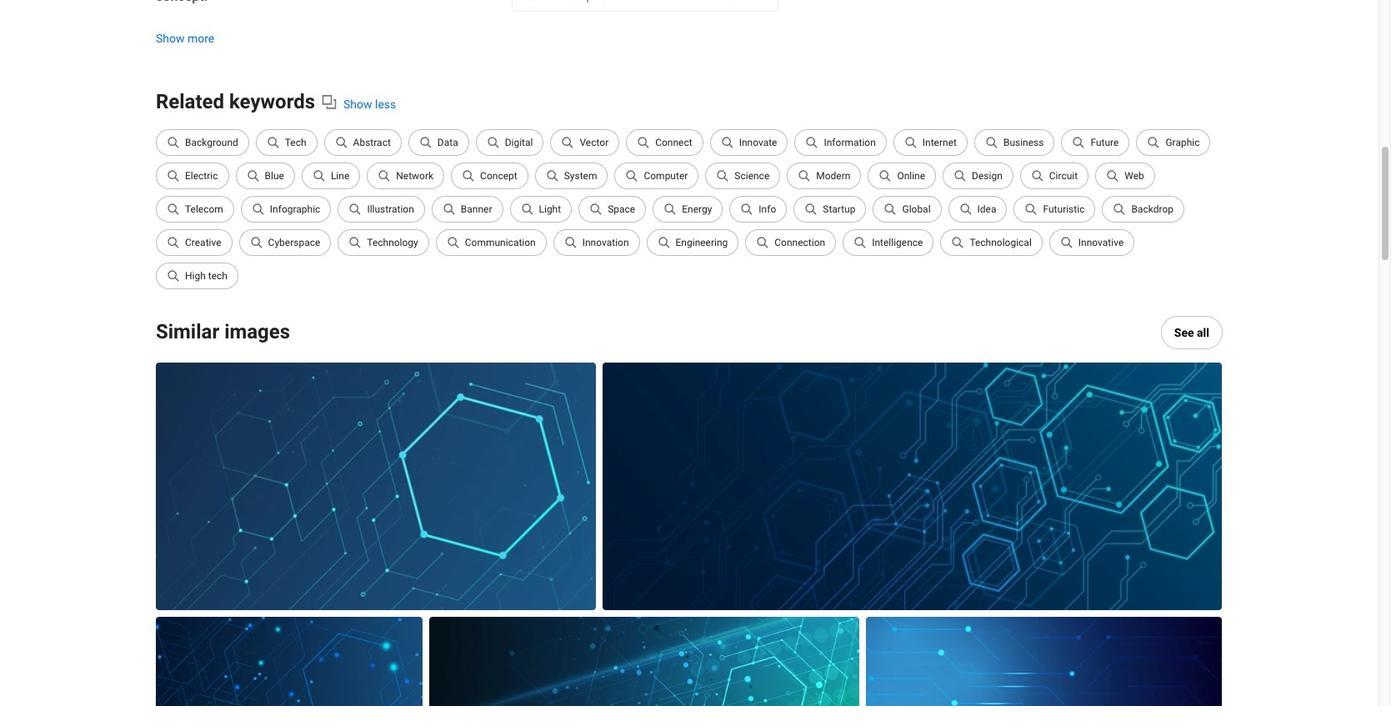 Task type: vqa. For each thing, say whether or not it's contained in the screenshot.
Backdrop
yes



Task type: describe. For each thing, give the bounding box(es) containing it.
engineering button
[[646, 229, 739, 256]]

startup button
[[794, 196, 866, 223]]

technology
[[820, 373, 887, 388]]

graphic button
[[1137, 129, 1211, 156]]

business button
[[974, 129, 1055, 156]]

information button
[[795, 129, 887, 156]]

infographic button
[[241, 196, 331, 223]]

network link
[[367, 163, 451, 189]]

backdrop link
[[1102, 196, 1191, 223]]

design link
[[943, 163, 1020, 189]]

science link
[[706, 163, 787, 189]]

electric
[[185, 170, 218, 182]]

intelligence link
[[843, 229, 941, 256]]

system link
[[535, 163, 615, 189]]

show for show more
[[156, 32, 185, 45]]

graphic
[[1166, 137, 1200, 148]]

board
[[782, 373, 817, 388]]

banner
[[461, 203, 492, 215]]

high tech link
[[156, 263, 245, 289]]

communication button
[[436, 229, 547, 256]]

innovation link
[[553, 229, 646, 256]]

creative link
[[156, 229, 239, 256]]

modern link
[[787, 163, 868, 189]]

big
[[1056, 373, 1075, 388]]

internet button
[[893, 129, 968, 156]]

save button
[[1143, 369, 1215, 403]]

creative button
[[156, 229, 232, 256]]

similar images
[[156, 320, 290, 343]]

cyberspace
[[268, 237, 320, 248]]

connect button
[[626, 129, 703, 156]]

internet link
[[893, 129, 974, 156]]

high
[[185, 270, 206, 282]]

creative
[[185, 237, 221, 248]]

online button
[[868, 163, 936, 189]]

startup link
[[794, 196, 873, 223]]

connect
[[655, 137, 692, 148]]

digital
[[505, 137, 533, 148]]

asset abstract futuristic electronic circuit board computer networking technology. teal abstract sci-fi pcb motherboard trace data transfer design illustration image
[[156, 617, 423, 706]]

similar for similar
[[643, 580, 680, 593]]

design button
[[943, 163, 1013, 189]]

circuit button
[[1020, 163, 1089, 189]]

design
[[972, 170, 1003, 182]]

concept link
[[451, 163, 535, 189]]

system
[[564, 170, 597, 182]]

network
[[396, 170, 434, 182]]

computer
[[644, 170, 688, 182]]

computer link
[[615, 163, 706, 189]]

graphic link
[[1137, 129, 1217, 156]]

similar link
[[610, 570, 693, 604]]

technological link
[[941, 229, 1049, 256]]

abstract for abstract
[[353, 137, 391, 148]]

engineering
[[676, 237, 728, 248]]

2 data from the left
[[1078, 373, 1104, 388]]

energy button
[[653, 196, 723, 223]]

electric link
[[156, 163, 236, 189]]

copy keywords to clipboard image
[[321, 93, 338, 110]]

communication link
[[436, 229, 553, 256]]

related keywords
[[156, 90, 315, 113]]

asset background innovative vector illustration of circuit board texture and communication technology image
[[866, 617, 1222, 706]]

future button
[[1062, 129, 1130, 156]]

technology
[[367, 237, 418, 248]]

web button
[[1096, 163, 1155, 189]]

science button
[[706, 163, 780, 189]]

info link
[[730, 196, 794, 223]]

connection
[[775, 237, 825, 248]]

less
[[375, 97, 396, 111]]

online
[[897, 170, 925, 182]]

intelligence
[[872, 237, 923, 248]]

innovative button
[[1049, 229, 1135, 256]]

connection button
[[745, 229, 836, 256]]

backdrop button
[[1102, 196, 1185, 223]]

illustration button
[[338, 196, 425, 223]]

digital
[[890, 373, 927, 388]]

high tech button
[[156, 263, 238, 289]]

see all
[[1174, 326, 1210, 339]]

see
[[1174, 326, 1194, 339]]

asset abstract background, circuit board technology digital data connection and big data concept image
[[603, 363, 1225, 636]]

abstract background, circuit board technology digital data connection and big data concept stock vector image
[[603, 363, 1225, 631]]

modern
[[816, 170, 851, 182]]

global button
[[873, 196, 942, 223]]

line link
[[302, 163, 367, 189]]

vector link
[[551, 129, 626, 156]]

technology link
[[338, 229, 436, 256]]

global
[[902, 203, 931, 215]]

innovative link
[[1049, 229, 1141, 256]]

circuit link
[[1020, 163, 1096, 189]]

communication
[[465, 237, 536, 248]]

innovation
[[582, 237, 629, 248]]



Task type: locate. For each thing, give the bounding box(es) containing it.
0 horizontal spatial show
[[156, 32, 185, 45]]

abstract for abstract background, circuit board technology digital data connection and big data concept
[[610, 373, 661, 388]]

technology button
[[338, 229, 429, 256]]

similar for similar images
[[156, 320, 219, 343]]

abstract left background,
[[610, 373, 661, 388]]

global link
[[873, 196, 948, 223]]

abstract inside button
[[353, 137, 391, 148]]

infographic
[[270, 203, 320, 215]]

information
[[824, 137, 876, 148]]

digital link
[[476, 129, 551, 156]]

technological button
[[941, 229, 1043, 256]]

show
[[156, 32, 185, 45], [343, 97, 372, 111]]

0 vertical spatial show
[[156, 32, 185, 45]]

show for show less
[[343, 97, 372, 111]]

asset abstract lines and dots connect background. technology connection digital data and big data concept. image
[[156, 363, 598, 637]]

similar inside asset abstract background, circuit board technology digital data connection and big data concept image
[[643, 580, 680, 593]]

modern button
[[787, 163, 861, 189]]

images
[[224, 320, 290, 343]]

related
[[156, 90, 224, 113]]

innovation button
[[553, 229, 640, 256]]

0 horizontal spatial data
[[931, 373, 957, 388]]

0 vertical spatial abstract
[[353, 137, 391, 148]]

banner button
[[432, 196, 503, 223]]

background button
[[156, 129, 249, 156]]

1 horizontal spatial similar
[[643, 580, 680, 593]]

all
[[1197, 326, 1210, 339]]

cyberspace button
[[239, 229, 331, 256]]

business
[[1004, 137, 1044, 148]]

data right digital
[[931, 373, 957, 388]]

space
[[608, 203, 635, 215]]

similar down high
[[156, 320, 219, 343]]

1 vertical spatial abstract
[[610, 373, 661, 388]]

abstract link
[[324, 129, 408, 156]]

1 vertical spatial similar
[[643, 580, 680, 593]]

startup
[[823, 203, 856, 215]]

info button
[[730, 196, 787, 223]]

electric button
[[156, 163, 229, 189]]

idea link
[[948, 196, 1014, 223]]

innovate link
[[710, 129, 795, 156]]

banner link
[[432, 196, 510, 223]]

innovate
[[739, 137, 777, 148]]

telecom button
[[156, 196, 234, 223]]

1 data from the left
[[931, 373, 957, 388]]

similar
[[156, 320, 219, 343], [643, 580, 680, 593]]

circuit
[[741, 373, 779, 388]]

similar up abstract hexagon background. technology polygonal design. digital futuristic minimalism stock vector 'image'
[[643, 580, 680, 593]]

1 vertical spatial show
[[343, 97, 372, 111]]

1 horizontal spatial data
[[1078, 373, 1104, 388]]

show less
[[343, 97, 396, 111]]

futuristic
[[1043, 203, 1085, 215]]

illustration link
[[338, 196, 432, 223]]

blue button
[[236, 163, 295, 189]]

show left more
[[156, 32, 185, 45]]

online link
[[868, 163, 943, 189]]

tech
[[208, 270, 228, 282]]

blue
[[265, 170, 284, 182]]

1 horizontal spatial show
[[343, 97, 372, 111]]

tech link
[[256, 129, 324, 156]]

tech button
[[256, 129, 317, 156]]

vector button
[[551, 129, 620, 156]]

data right the big
[[1078, 373, 1104, 388]]

more
[[188, 32, 214, 45]]

cyberspace link
[[239, 229, 338, 256]]

abstract inside image
[[610, 373, 661, 388]]

show left less
[[343, 97, 372, 111]]

light link
[[510, 196, 579, 223]]

engineering link
[[646, 229, 745, 256]]

asset abstract hexagon background. technology polygonal design. digital futuristic minimalism image
[[430, 617, 861, 706]]

idea button
[[948, 196, 1007, 223]]

computer button
[[615, 163, 699, 189]]

future link
[[1062, 129, 1137, 156]]

light button
[[510, 196, 572, 223]]

web link
[[1096, 163, 1162, 189]]

infographic link
[[241, 196, 338, 223]]

illustration
[[367, 203, 414, 215]]

1 horizontal spatial abstract
[[610, 373, 661, 388]]

abstract hexagon background. technology polygonal design. digital futuristic minimalism stock vector image
[[430, 617, 861, 706]]

information link
[[795, 129, 893, 156]]

line button
[[302, 163, 360, 189]]

data
[[438, 137, 458, 148]]

abstract background, circuit board technology digital data connection and big data concept
[[610, 373, 1156, 388]]

internet
[[923, 137, 957, 148]]

background
[[185, 137, 238, 148]]

0 horizontal spatial abstract
[[353, 137, 391, 148]]

see all link
[[1161, 316, 1223, 349]]

future
[[1091, 137, 1119, 148]]

abstract down show less button
[[353, 137, 391, 148]]

abstract button
[[324, 129, 402, 156]]

abstract lines and dots connect background. technology connection digital data and big data concept. stock illustration image
[[156, 363, 598, 631]]

connect link
[[626, 129, 710, 156]]

0 horizontal spatial similar
[[156, 320, 219, 343]]

digital button
[[476, 129, 544, 156]]

tech
[[285, 137, 306, 148]]

intelligence button
[[843, 229, 934, 256]]

telecom link
[[156, 196, 241, 223]]

innovative
[[1079, 237, 1124, 248]]

0 vertical spatial similar
[[156, 320, 219, 343]]



